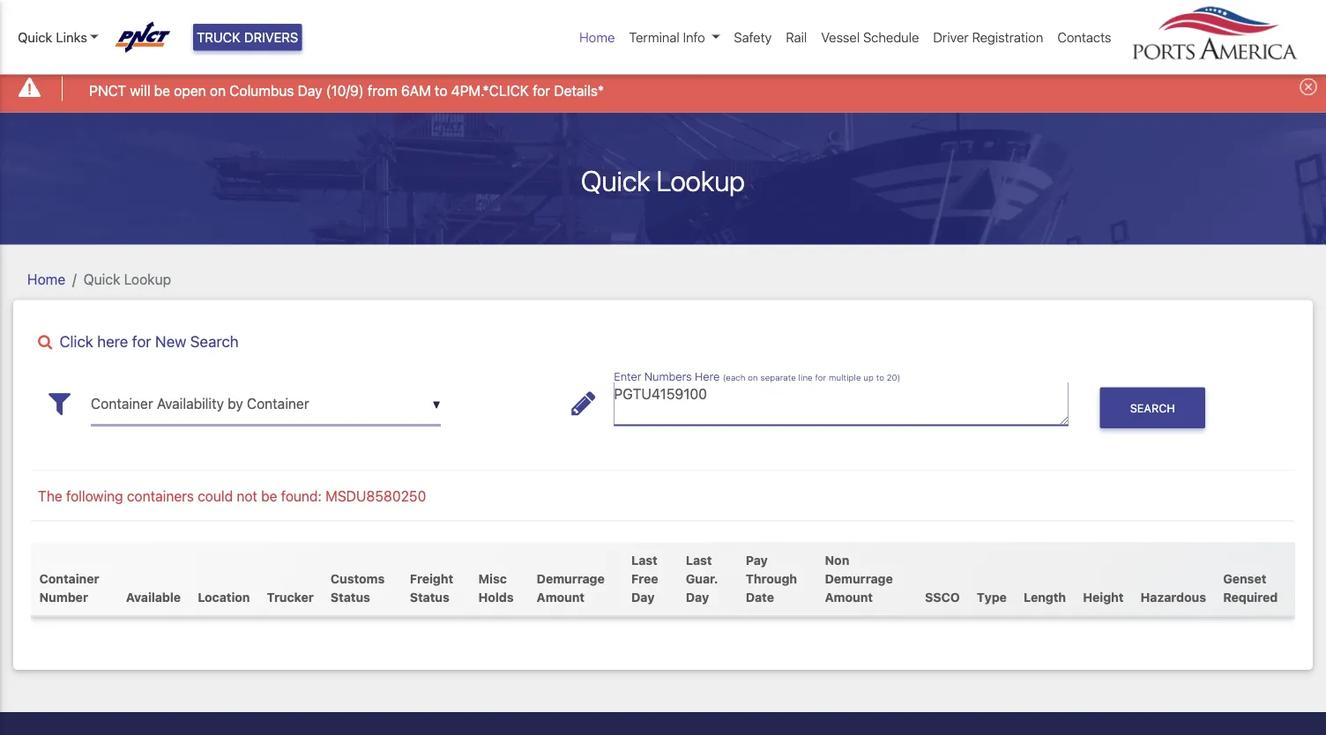 Task type: describe. For each thing, give the bounding box(es) containing it.
guar.
[[686, 572, 718, 586]]

misc
[[479, 572, 507, 586]]

▼
[[433, 399, 441, 412]]

enter numbers here (each on separate line for multiple up to 20)
[[614, 370, 901, 383]]

on for open
[[210, 82, 226, 99]]

6am
[[401, 82, 431, 99]]

genset
[[1224, 572, 1267, 586]]

demurrage amount
[[537, 572, 605, 605]]

the
[[38, 488, 62, 505]]

driver
[[934, 30, 969, 45]]

number
[[39, 590, 88, 605]]

0 horizontal spatial quick
[[18, 30, 52, 45]]

line
[[799, 372, 813, 382]]

customs
[[331, 572, 385, 586]]

non
[[825, 553, 850, 568]]

pnct
[[89, 82, 126, 99]]

truck drivers link
[[193, 24, 302, 51]]

rail link
[[779, 20, 814, 54]]

0 horizontal spatial search
[[190, 332, 239, 350]]

driver registration
[[934, 30, 1044, 45]]

for inside click here for new search link
[[132, 332, 151, 350]]

terminal info link
[[622, 20, 727, 54]]

here
[[695, 370, 720, 383]]

container
[[39, 572, 99, 586]]

quick links link
[[18, 27, 99, 47]]

holds
[[479, 590, 514, 605]]

schedule
[[864, 30, 919, 45]]

truck drivers
[[197, 30, 298, 45]]

0 horizontal spatial home
[[27, 271, 65, 288]]

terminal
[[629, 30, 680, 45]]

driver registration link
[[927, 20, 1051, 54]]

on for (each
[[748, 372, 758, 382]]

info
[[683, 30, 705, 45]]

registration
[[972, 30, 1044, 45]]

(10/9)
[[326, 82, 364, 99]]

day for last guar. day
[[686, 590, 709, 605]]

following
[[66, 488, 123, 505]]

container number
[[39, 572, 99, 605]]

to for 20)
[[876, 372, 885, 382]]

search image
[[38, 334, 52, 349]]

be inside alert
[[154, 82, 170, 99]]

msdu8580250
[[326, 488, 426, 505]]

search inside button
[[1131, 402, 1176, 415]]

search button
[[1101, 388, 1206, 429]]

1 horizontal spatial home link
[[572, 20, 622, 54]]

could
[[198, 488, 233, 505]]

click here for new search
[[59, 332, 239, 350]]

enter
[[614, 370, 642, 383]]

1 demurrage from the left
[[537, 572, 605, 586]]

numbers
[[645, 370, 692, 383]]

rail
[[786, 30, 807, 45]]

non demurrage amount
[[825, 553, 893, 605]]

open
[[174, 82, 206, 99]]

pnct will be open on columbus day (10/9) from 6am to 4pm.*click for details* alert
[[0, 65, 1327, 113]]

MSDU8580250 text field
[[614, 383, 1069, 426]]

1 horizontal spatial be
[[261, 488, 277, 505]]

type
[[977, 590, 1007, 605]]

location
[[198, 590, 250, 605]]

free
[[632, 572, 659, 586]]

freight
[[410, 572, 453, 586]]

misc holds
[[479, 572, 514, 605]]

pnct will be open on columbus day (10/9) from 6am to 4pm.*click for details*
[[89, 82, 604, 99]]

(each
[[723, 372, 746, 382]]

length
[[1024, 590, 1066, 605]]

truck
[[197, 30, 241, 45]]

here
[[97, 332, 128, 350]]

hazardous
[[1141, 590, 1207, 605]]

1 horizontal spatial quick lookup
[[581, 164, 745, 197]]

1 horizontal spatial lookup
[[657, 164, 745, 197]]

status for customs status
[[331, 590, 370, 605]]

for inside enter numbers here (each on separate line for multiple up to 20)
[[815, 372, 827, 382]]



Task type: locate. For each thing, give the bounding box(es) containing it.
1 vertical spatial quick
[[581, 164, 651, 197]]

0 horizontal spatial on
[[210, 82, 226, 99]]

demurrage left last free day
[[537, 572, 605, 586]]

vessel
[[821, 30, 860, 45]]

found:
[[281, 488, 322, 505]]

1 vertical spatial search
[[1131, 402, 1176, 415]]

pay through date
[[746, 553, 797, 605]]

status for freight status
[[410, 590, 450, 605]]

1 vertical spatial home
[[27, 271, 65, 288]]

last for last free day
[[632, 553, 658, 568]]

1 horizontal spatial status
[[410, 590, 450, 605]]

on
[[210, 82, 226, 99], [748, 372, 758, 382]]

on right the (each
[[748, 372, 758, 382]]

new
[[155, 332, 186, 350]]

None text field
[[91, 383, 441, 426]]

safety link
[[727, 20, 779, 54]]

0 vertical spatial home link
[[572, 20, 622, 54]]

search
[[190, 332, 239, 350], [1131, 402, 1176, 415]]

1 vertical spatial to
[[876, 372, 885, 382]]

1 horizontal spatial search
[[1131, 402, 1176, 415]]

pay
[[746, 553, 768, 568]]

home link up details*
[[572, 20, 622, 54]]

last guar. day
[[686, 553, 718, 605]]

to inside alert
[[435, 82, 448, 99]]

date
[[746, 590, 774, 605]]

customs status
[[331, 572, 385, 605]]

multiple
[[829, 372, 861, 382]]

columbus
[[230, 82, 294, 99]]

day down free
[[632, 590, 655, 605]]

1 vertical spatial quick lookup
[[84, 271, 171, 288]]

2 vertical spatial quick
[[84, 271, 120, 288]]

amount right holds
[[537, 590, 585, 605]]

0 horizontal spatial amount
[[537, 590, 585, 605]]

last
[[632, 553, 658, 568], [686, 553, 712, 568]]

1 vertical spatial home link
[[27, 271, 65, 288]]

day down guar.
[[686, 590, 709, 605]]

home link
[[572, 20, 622, 54], [27, 271, 65, 288]]

2 demurrage from the left
[[825, 572, 893, 586]]

on inside enter numbers here (each on separate line for multiple up to 20)
[[748, 372, 758, 382]]

1 vertical spatial be
[[261, 488, 277, 505]]

ssco
[[925, 590, 960, 605]]

2 status from the left
[[410, 590, 450, 605]]

2 horizontal spatial day
[[686, 590, 709, 605]]

terminal info
[[629, 30, 705, 45]]

last up free
[[632, 553, 658, 568]]

for left details*
[[533, 82, 551, 99]]

day inside pnct will be open on columbus day (10/9) from 6am to 4pm.*click for details* link
[[298, 82, 322, 99]]

last inside last guar. day
[[686, 553, 712, 568]]

not
[[237, 488, 258, 505]]

separate
[[761, 372, 796, 382]]

quick links
[[18, 30, 87, 45]]

vessel schedule
[[821, 30, 919, 45]]

genset required
[[1224, 572, 1278, 605]]

0 horizontal spatial quick lookup
[[84, 271, 171, 288]]

2 horizontal spatial quick
[[581, 164, 651, 197]]

from
[[368, 82, 397, 99]]

amount
[[537, 590, 585, 605], [825, 590, 873, 605]]

be right not
[[261, 488, 277, 505]]

to inside enter numbers here (each on separate line for multiple up to 20)
[[876, 372, 885, 382]]

0 horizontal spatial lookup
[[124, 271, 171, 288]]

last for last guar. day
[[686, 553, 712, 568]]

1 horizontal spatial amount
[[825, 590, 873, 605]]

1 horizontal spatial quick
[[84, 271, 120, 288]]

demurrage down the non
[[825, 572, 893, 586]]

required
[[1224, 590, 1278, 605]]

home link up search icon at the left of the page
[[27, 271, 65, 288]]

will
[[130, 82, 150, 99]]

to
[[435, 82, 448, 99], [876, 372, 885, 382]]

day for last free day
[[632, 590, 655, 605]]

be right will on the left top
[[154, 82, 170, 99]]

0 vertical spatial search
[[190, 332, 239, 350]]

amount inside non demurrage amount
[[825, 590, 873, 605]]

for inside pnct will be open on columbus day (10/9) from 6am to 4pm.*click for details* link
[[533, 82, 551, 99]]

vessel schedule link
[[814, 20, 927, 54]]

day left (10/9)
[[298, 82, 322, 99]]

be
[[154, 82, 170, 99], [261, 488, 277, 505]]

home
[[580, 30, 615, 45], [27, 271, 65, 288]]

0 vertical spatial home
[[580, 30, 615, 45]]

4pm.*click
[[451, 82, 529, 99]]

demurrage
[[537, 572, 605, 586], [825, 572, 893, 586]]

2 last from the left
[[686, 553, 712, 568]]

1 horizontal spatial for
[[533, 82, 551, 99]]

0 horizontal spatial day
[[298, 82, 322, 99]]

0 horizontal spatial for
[[132, 332, 151, 350]]

details*
[[554, 82, 604, 99]]

home up search icon at the left of the page
[[27, 271, 65, 288]]

2 amount from the left
[[825, 590, 873, 605]]

containers
[[127, 488, 194, 505]]

20)
[[887, 372, 901, 382]]

0 vertical spatial to
[[435, 82, 448, 99]]

1 vertical spatial on
[[748, 372, 758, 382]]

quick
[[18, 30, 52, 45], [581, 164, 651, 197], [84, 271, 120, 288]]

1 last from the left
[[632, 553, 658, 568]]

status inside customs status
[[331, 590, 370, 605]]

0 vertical spatial quick
[[18, 30, 52, 45]]

freight status
[[410, 572, 453, 605]]

up
[[864, 372, 874, 382]]

quick lookup
[[581, 164, 745, 197], [84, 271, 171, 288]]

for
[[533, 82, 551, 99], [132, 332, 151, 350], [815, 372, 827, 382]]

0 horizontal spatial home link
[[27, 271, 65, 288]]

status down customs
[[331, 590, 370, 605]]

0 horizontal spatial last
[[632, 553, 658, 568]]

links
[[56, 30, 87, 45]]

0 vertical spatial for
[[533, 82, 551, 99]]

amount inside 'demurrage amount'
[[537, 590, 585, 605]]

1 horizontal spatial day
[[632, 590, 655, 605]]

pnct will be open on columbus day (10/9) from 6am to 4pm.*click for details* link
[[89, 80, 604, 101]]

2 horizontal spatial for
[[815, 372, 827, 382]]

on inside pnct will be open on columbus day (10/9) from 6am to 4pm.*click for details* link
[[210, 82, 226, 99]]

lookup
[[657, 164, 745, 197], [124, 271, 171, 288]]

to for 4pm.*click
[[435, 82, 448, 99]]

home up details*
[[580, 30, 615, 45]]

for right line
[[815, 372, 827, 382]]

0 vertical spatial lookup
[[657, 164, 745, 197]]

the following containers could not be found: msdu8580250
[[38, 488, 426, 505]]

0 horizontal spatial be
[[154, 82, 170, 99]]

trucker
[[267, 590, 314, 605]]

day inside last guar. day
[[686, 590, 709, 605]]

status
[[331, 590, 370, 605], [410, 590, 450, 605]]

amount down the non
[[825, 590, 873, 605]]

0 horizontal spatial status
[[331, 590, 370, 605]]

last up guar.
[[686, 553, 712, 568]]

on right open
[[210, 82, 226, 99]]

for right here
[[132, 332, 151, 350]]

1 horizontal spatial to
[[876, 372, 885, 382]]

0 vertical spatial quick lookup
[[581, 164, 745, 197]]

drivers
[[244, 30, 298, 45]]

last free day
[[632, 553, 659, 605]]

1 horizontal spatial on
[[748, 372, 758, 382]]

contacts link
[[1051, 20, 1119, 54]]

click here for new search link
[[31, 332, 1296, 351]]

1 horizontal spatial demurrage
[[825, 572, 893, 586]]

safety
[[734, 30, 772, 45]]

to right up
[[876, 372, 885, 382]]

height
[[1083, 590, 1124, 605]]

1 status from the left
[[331, 590, 370, 605]]

1 horizontal spatial last
[[686, 553, 712, 568]]

1 amount from the left
[[537, 590, 585, 605]]

contacts
[[1058, 30, 1112, 45]]

status down freight
[[410, 590, 450, 605]]

0 horizontal spatial demurrage
[[537, 572, 605, 586]]

1 vertical spatial lookup
[[124, 271, 171, 288]]

0 vertical spatial be
[[154, 82, 170, 99]]

2 vertical spatial for
[[815, 372, 827, 382]]

through
[[746, 572, 797, 586]]

0 horizontal spatial to
[[435, 82, 448, 99]]

0 vertical spatial on
[[210, 82, 226, 99]]

to right 6am
[[435, 82, 448, 99]]

1 vertical spatial for
[[132, 332, 151, 350]]

available
[[126, 590, 181, 605]]

close image
[[1300, 78, 1318, 96]]

status inside freight status
[[410, 590, 450, 605]]

last inside last free day
[[632, 553, 658, 568]]

click
[[59, 332, 93, 350]]

1 horizontal spatial home
[[580, 30, 615, 45]]

day inside last free day
[[632, 590, 655, 605]]



Task type: vqa. For each thing, say whether or not it's contained in the screenshot.
10 / 15
no



